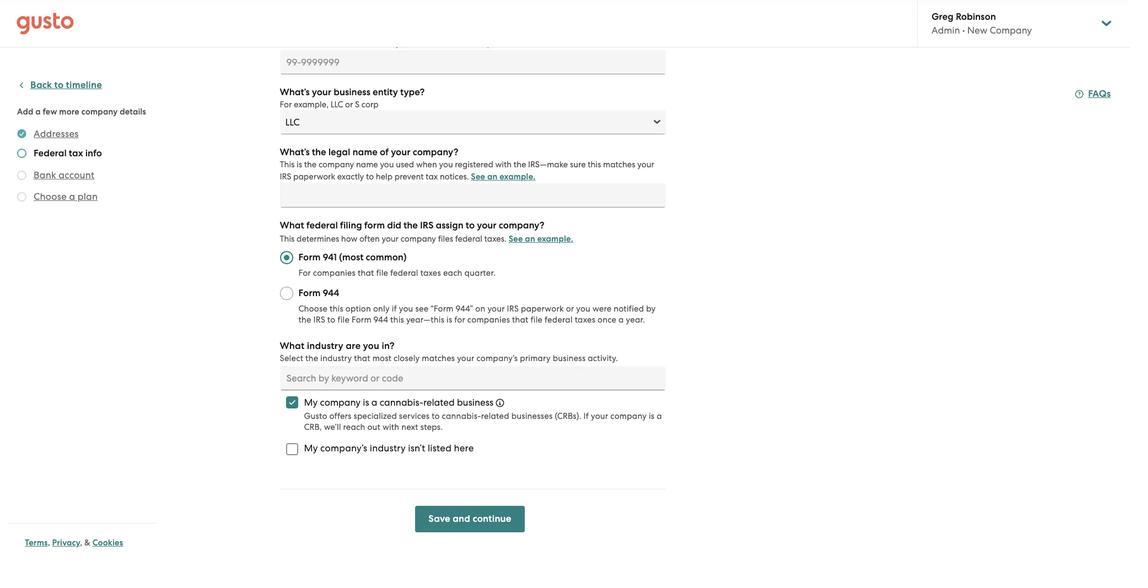Task type: describe. For each thing, give the bounding box(es) containing it.
save and continue button
[[415, 507, 525, 533]]

what's your business entity type? for example, llc or s corp
[[280, 87, 425, 110]]

0 horizontal spatial file
[[338, 315, 350, 325]]

bank account
[[34, 170, 94, 181]]

for
[[454, 315, 465, 325]]

most
[[373, 354, 392, 364]]

admin
[[932, 25, 960, 36]]

paperwork inside form 944 choose this option only if you see "form 944" on your irs paperwork or you were notified by the irs to file form 944 this year—this is for companies that file federal taxes once a year.
[[521, 304, 564, 314]]

944"
[[456, 304, 473, 314]]

crb,
[[304, 423, 322, 433]]

see an example. for registered
[[471, 172, 536, 182]]

terms
[[25, 539, 48, 549]]

this for this is your unique employer identification number (ein) that was assigned to your company by the irs. do not use a social security number.
[[280, 26, 295, 36]]

businesses
[[511, 412, 553, 422]]

&
[[84, 539, 90, 549]]

federal inside form 941 (most common) for companies that file federal taxes each quarter.
[[390, 268, 418, 278]]

more
[[59, 107, 79, 117]]

save
[[429, 514, 450, 525]]

to inside the this is your unique employer identification number (ein) that was assigned to your company by the irs. do not use a social security number.
[[566, 26, 574, 36]]

that inside the this is your unique employer identification number (ein) that was assigned to your company by the irs. do not use a social security number.
[[495, 26, 511, 36]]

check image for bank
[[17, 171, 26, 180]]

company inside this is the company name you used when you registered with the irs—make sure this matches your irs paperwork exactly to help prevent tax notices.
[[319, 160, 354, 170]]

number
[[442, 26, 473, 36]]

or inside form 944 choose this option only if you see "form 944" on your irs paperwork or you were notified by the irs to file form 944 this year—this is for companies that file federal taxes once a year.
[[566, 304, 574, 314]]

irs inside this is the company name you used when you registered with the irs—make sure this matches your irs paperwork exactly to help prevent tax notices.
[[280, 172, 291, 182]]

privacy link
[[52, 539, 80, 549]]

federal tax info
[[34, 148, 102, 159]]

timeline
[[66, 79, 102, 91]]

were
[[593, 304, 612, 314]]

addresses
[[34, 128, 79, 139]]

your inside form 944 choose this option only if you see "form 944" on your irs paperwork or you were notified by the irs to file form 944 this year—this is for companies that file federal taxes once a year.
[[488, 304, 505, 314]]

add
[[17, 107, 33, 117]]

this is your unique employer identification number (ein) that was assigned to your company by the irs. do not use a social security number.
[[280, 26, 656, 49]]

company inside what federal filing form did the irs assign to your company? this determines how often your company files federal taxes. see an example.
[[401, 234, 436, 244]]

What's the legal name of your company? text field
[[280, 184, 666, 208]]

faqs button
[[1075, 88, 1111, 101]]

1 , from the left
[[48, 539, 50, 549]]

how
[[341, 234, 357, 244]]

0 vertical spatial related
[[423, 397, 455, 409]]

1 horizontal spatial 944
[[374, 315, 388, 325]]

matches inside this is the company name you used when you registered with the irs—make sure this matches your irs paperwork exactly to help prevent tax notices.
[[603, 160, 635, 170]]

if
[[392, 304, 397, 314]]

0 vertical spatial company?
[[413, 147, 458, 158]]

select
[[280, 354, 303, 364]]

taxes.
[[484, 234, 507, 244]]

0 vertical spatial name
[[353, 147, 378, 158]]

2 vertical spatial industry
[[370, 443, 406, 454]]

security
[[370, 39, 400, 49]]

notified
[[614, 304, 644, 314]]

corp
[[362, 100, 379, 110]]

often
[[359, 234, 380, 244]]

use
[[323, 39, 336, 49]]

common)
[[366, 252, 407, 264]]

what's the legal name of your company?
[[280, 147, 458, 158]]

company
[[990, 25, 1032, 36]]

form 941 (most common) for companies that file federal taxes each quarter.
[[299, 252, 496, 278]]

bank account button
[[34, 169, 94, 182]]

check image for choose
[[17, 192, 26, 202]]

once
[[598, 315, 616, 325]]

used
[[396, 160, 414, 170]]

details
[[120, 107, 146, 117]]

save and continue
[[429, 514, 511, 525]]

0 vertical spatial 944
[[323, 288, 339, 299]]

greg
[[932, 11, 954, 23]]

here
[[454, 443, 474, 454]]

services
[[399, 412, 430, 422]]

was
[[513, 26, 528, 36]]

back to timeline button
[[17, 79, 102, 92]]

you up notices.
[[439, 160, 453, 170]]

0 horizontal spatial cannabis-
[[380, 397, 423, 409]]

back to timeline
[[30, 79, 102, 91]]

is inside form 944 choose this option only if you see "form 944" on your irs paperwork or you were notified by the irs to file form 944 this year—this is for companies that file federal taxes once a year.
[[447, 315, 452, 325]]

next
[[401, 423, 418, 433]]

companies inside form 944 choose this option only if you see "form 944" on your irs paperwork or you were notified by the irs to file form 944 this year—this is for companies that file federal taxes once a year.
[[467, 315, 510, 325]]

for inside form 941 (most common) for companies that file federal taxes each quarter.
[[299, 268, 311, 278]]

the inside the this is your unique employer identification number (ein) that was assigned to your company by the irs. do not use a social security number.
[[644, 26, 656, 36]]

registered
[[455, 160, 493, 170]]

1 vertical spatial industry
[[320, 354, 352, 364]]

cookies
[[92, 539, 123, 549]]

few
[[43, 107, 57, 117]]

federal up 'determines'
[[306, 220, 338, 232]]

the inside what federal filing form did the irs assign to your company? this determines how often your company files federal taxes. see an example.
[[404, 220, 418, 232]]

legal
[[328, 147, 350, 158]]

choose a plan button
[[34, 190, 98, 203]]

you left were
[[576, 304, 590, 314]]

continue
[[473, 514, 511, 525]]

faqs
[[1088, 88, 1111, 100]]

notices.
[[440, 172, 469, 182]]

0 vertical spatial industry
[[307, 341, 343, 352]]

(most
[[339, 252, 364, 264]]

my company's industry isn't listed here
[[304, 443, 474, 454]]

robinson
[[956, 11, 996, 23]]

addresses button
[[34, 127, 79, 141]]

0 horizontal spatial this
[[330, 304, 343, 314]]

my company is a cannabis-related business
[[304, 397, 494, 409]]

see an example. button for what's the legal name of your company?
[[471, 170, 536, 184]]

paperwork inside this is the company name you used when you registered with the irs—make sure this matches your irs paperwork exactly to help prevent tax notices.
[[293, 172, 335, 182]]

only
[[373, 304, 390, 314]]

closely
[[394, 354, 420, 364]]

terms , privacy , & cookies
[[25, 539, 123, 549]]

activity.
[[588, 354, 618, 364]]

privacy
[[52, 539, 80, 549]]

employer
[[351, 26, 387, 36]]

unique
[[323, 26, 349, 36]]

is inside the this is your unique employer identification number (ein) that was assigned to your company by the irs. do not use a social security number.
[[297, 26, 302, 36]]

out
[[367, 423, 380, 433]]

My company's industry isn't listed here checkbox
[[280, 438, 304, 462]]

my for my company is a cannabis-related business
[[304, 397, 318, 409]]

federal inside form 944 choose this option only if you see "form 944" on your irs paperwork or you were notified by the irs to file form 944 this year—this is for companies that file federal taxes once a year.
[[545, 315, 573, 325]]

my for my company's industry isn't listed here
[[304, 443, 318, 454]]

plan
[[78, 191, 98, 202]]

is inside gusto offers specialized services to cannabis-related businesses (crbs). if your company is a crb, we'll reach out with next steps.
[[649, 412, 655, 422]]

choose a plan
[[34, 191, 98, 202]]

your inside what industry are you in? select the industry that most closely matches your company's primary business activity.
[[457, 354, 474, 364]]

you right if in the bottom of the page
[[399, 304, 413, 314]]

what industry are you in? select the industry that most closely matches your company's primary business activity.
[[280, 341, 618, 364]]

company? inside what federal filing form did the irs assign to your company? this determines how often your company files federal taxes. see an example.
[[499, 220, 544, 232]]

filing
[[340, 220, 362, 232]]

example. inside what federal filing form did the irs assign to your company? this determines how often your company files federal taxes. see an example.
[[537, 234, 573, 244]]

irs—make
[[528, 160, 568, 170]]

on
[[475, 304, 485, 314]]

with inside this is the company name you used when you registered with the irs—make sure this matches your irs paperwork exactly to help prevent tax notices.
[[495, 160, 512, 170]]

your inside gusto offers specialized services to cannabis-related businesses (crbs). if your company is a crb, we'll reach out with next steps.
[[591, 412, 608, 422]]

form for form 944
[[299, 288, 321, 299]]

quarter.
[[464, 268, 496, 278]]

example,
[[294, 100, 329, 110]]



Task type: vqa. For each thing, say whether or not it's contained in the screenshot.
Settings
no



Task type: locate. For each thing, give the bounding box(es) containing it.
what's inside what's your business entity type? for example, llc or s corp
[[280, 87, 310, 98]]

see down registered
[[471, 172, 485, 182]]

0 vertical spatial see
[[437, 39, 451, 49]]

my down crb, on the bottom left of page
[[304, 443, 318, 454]]

determines
[[297, 234, 339, 244]]

to inside form 944 choose this option only if you see "form 944" on your irs paperwork or you were notified by the irs to file form 944 this year—this is for companies that file federal taxes once a year.
[[327, 315, 335, 325]]

2 horizontal spatial file
[[531, 315, 543, 325]]

form
[[364, 220, 385, 232]]

2 vertical spatial see an example. button
[[509, 233, 573, 246]]

0 vertical spatial companies
[[313, 268, 356, 278]]

that up primary
[[512, 315, 528, 325]]

1 horizontal spatial with
[[495, 160, 512, 170]]

my up gusto
[[304, 397, 318, 409]]

2 my from the top
[[304, 443, 318, 454]]

0 vertical spatial matches
[[603, 160, 635, 170]]

0 vertical spatial cannabis-
[[380, 397, 423, 409]]

choose inside button
[[34, 191, 67, 202]]

type?
[[400, 87, 425, 98]]

isn't
[[408, 443, 425, 454]]

2 vertical spatial business
[[457, 397, 494, 409]]

,
[[48, 539, 50, 549], [80, 539, 82, 549]]

name inside this is the company name you used when you registered with the irs—make sure this matches your irs paperwork exactly to help prevent tax notices.
[[356, 160, 378, 170]]

0 vertical spatial tax
[[69, 148, 83, 159]]

0 horizontal spatial matches
[[422, 354, 455, 364]]

see down number
[[437, 39, 451, 49]]

prevent
[[395, 172, 424, 182]]

•
[[962, 25, 965, 36]]

with right out
[[383, 423, 399, 433]]

1 horizontal spatial file
[[376, 268, 388, 278]]

1 vertical spatial companies
[[467, 315, 510, 325]]

in?
[[382, 341, 395, 352]]

2 check image from the top
[[17, 192, 26, 202]]

or left were
[[566, 304, 574, 314]]

this down if in the bottom of the page
[[390, 315, 404, 325]]

your inside what's your business entity type? for example, llc or s corp
[[312, 87, 331, 98]]

terms link
[[25, 539, 48, 549]]

2 what from the top
[[280, 341, 305, 352]]

2 vertical spatial see
[[509, 234, 523, 244]]

federal up primary
[[545, 315, 573, 325]]

home image
[[17, 12, 74, 34]]

primary
[[520, 354, 551, 364]]

assign
[[436, 220, 464, 232]]

1 horizontal spatial this
[[390, 315, 404, 325]]

taxes left each at top left
[[420, 268, 441, 278]]

for inside what's your business entity type? for example, llc or s corp
[[280, 100, 292, 110]]

1 vertical spatial check image
[[17, 192, 26, 202]]

what up select at the left
[[280, 341, 305, 352]]

you up most
[[363, 341, 379, 352]]

federal down the common)
[[390, 268, 418, 278]]

cannabis- up "steps."
[[442, 412, 481, 422]]

paperwork
[[293, 172, 335, 182], [521, 304, 564, 314]]

industry down out
[[370, 443, 406, 454]]

example.
[[466, 39, 502, 49], [500, 172, 536, 182], [537, 234, 573, 244]]

business inside what industry are you in? select the industry that most closely matches your company's primary business activity.
[[553, 354, 586, 364]]

form inside form 941 (most common) for companies that file federal taxes each quarter.
[[299, 252, 321, 264]]

what's for what's the legal name of your company?
[[280, 147, 310, 158]]

2 horizontal spatial an
[[525, 234, 535, 244]]

1 horizontal spatial companies
[[467, 315, 510, 325]]

1 this from the top
[[280, 26, 295, 36]]

see an example. for was
[[437, 39, 502, 49]]

your inside this is the company name you used when you registered with the irs—make sure this matches your irs paperwork exactly to help prevent tax notices.
[[637, 160, 654, 170]]

that inside what industry are you in? select the industry that most closely matches your company's primary business activity.
[[354, 354, 370, 364]]

1 vertical spatial with
[[383, 423, 399, 433]]

a inside gusto offers specialized services to cannabis-related businesses (crbs). if your company is a crb, we'll reach out with next steps.
[[657, 412, 662, 422]]

for
[[280, 100, 292, 110], [299, 268, 311, 278]]

cookies button
[[92, 537, 123, 550]]

0 vertical spatial form
[[299, 252, 321, 264]]

944 down 941
[[323, 288, 339, 299]]

that inside form 941 (most common) for companies that file federal taxes each quarter.
[[358, 268, 374, 278]]

circle check image
[[17, 127, 26, 141]]

what's for what's your business entity type? for example, llc or s corp
[[280, 87, 310, 98]]

1 horizontal spatial business
[[457, 397, 494, 409]]

paperwork down legal
[[293, 172, 335, 182]]

matches right closely
[[422, 354, 455, 364]]

a inside the this is your unique employer identification number (ein) that was assigned to your company by the irs. do not use a social security number.
[[338, 39, 343, 49]]

form
[[299, 252, 321, 264], [299, 288, 321, 299], [352, 315, 371, 325]]

company's up what industry are you in? field
[[477, 354, 518, 364]]

this inside what federal filing form did the irs assign to your company? this determines how often your company files federal taxes. see an example.
[[280, 234, 295, 244]]

year—this
[[406, 315, 444, 325]]

related left "businesses"
[[481, 412, 509, 422]]

1 vertical spatial see
[[471, 172, 485, 182]]

by
[[632, 26, 642, 36], [646, 304, 656, 314]]

What industry are you in? field
[[280, 367, 666, 391]]

1 horizontal spatial company?
[[499, 220, 544, 232]]

1 vertical spatial see an example. button
[[471, 170, 536, 184]]

what's
[[280, 87, 310, 98], [280, 147, 310, 158]]

federal
[[306, 220, 338, 232], [455, 234, 482, 244], [390, 268, 418, 278], [545, 315, 573, 325]]

1 vertical spatial matches
[[422, 354, 455, 364]]

an
[[453, 39, 464, 49], [487, 172, 498, 182], [525, 234, 535, 244]]

that inside form 944 choose this option only if you see "form 944" on your irs paperwork or you were notified by the irs to file form 944 this year—this is for companies that file federal taxes once a year.
[[512, 315, 528, 325]]

an down number
[[453, 39, 464, 49]]

sure
[[570, 160, 586, 170]]

number.
[[402, 39, 435, 49]]

a inside button
[[69, 191, 75, 202]]

name down what's the legal name of your company?
[[356, 160, 378, 170]]

0 vertical spatial taxes
[[420, 268, 441, 278]]

0 vertical spatial by
[[632, 26, 642, 36]]

cannabis- up services
[[380, 397, 423, 409]]

see for tax
[[471, 172, 485, 182]]

see an example. button
[[437, 37, 502, 50], [471, 170, 536, 184], [509, 233, 573, 246]]

0 vertical spatial business
[[334, 87, 370, 98]]

see inside what federal filing form did the irs assign to your company? this determines how often your company files federal taxes. see an example.
[[509, 234, 523, 244]]

this inside this is the company name you used when you registered with the irs—make sure this matches your irs paperwork exactly to help prevent tax notices.
[[280, 160, 295, 170]]

0 horizontal spatial business
[[334, 87, 370, 98]]

company's
[[477, 354, 518, 364], [320, 443, 367, 454]]

0 vertical spatial paperwork
[[293, 172, 335, 182]]

help
[[376, 172, 393, 182]]

or left "s"
[[345, 100, 353, 110]]

choose down "bank"
[[34, 191, 67, 202]]

by inside form 944 choose this option only if you see "form 944" on your irs paperwork or you were notified by the irs to file form 944 this year—this is for companies that file federal taxes once a year.
[[646, 304, 656, 314]]

0 horizontal spatial company?
[[413, 147, 458, 158]]

files
[[438, 234, 453, 244]]

matches right sure
[[603, 160, 635, 170]]

0 vertical spatial what's
[[280, 87, 310, 98]]

to inside gusto offers specialized services to cannabis-related businesses (crbs). if your company is a crb, we'll reach out with next steps.
[[432, 412, 440, 422]]

1 horizontal spatial company's
[[477, 354, 518, 364]]

the inside form 944 choose this option only if you see "form 944" on your irs paperwork or you were notified by the irs to file form 944 this year—this is for companies that file federal taxes once a year.
[[299, 315, 311, 325]]

industry left are on the left of the page
[[307, 341, 343, 352]]

0 horizontal spatial tax
[[69, 148, 83, 159]]

this inside the this is your unique employer identification number (ein) that was assigned to your company by the irs. do not use a social security number.
[[280, 26, 295, 36]]

the
[[644, 26, 656, 36], [312, 147, 326, 158], [304, 160, 317, 170], [514, 160, 526, 170], [404, 220, 418, 232], [299, 315, 311, 325], [305, 354, 318, 364]]

see an example. button right taxes.
[[509, 233, 573, 246]]

1 vertical spatial this
[[280, 160, 295, 170]]

business inside what's your business entity type? for example, llc or s corp
[[334, 87, 370, 98]]

see an example.
[[437, 39, 502, 49], [471, 172, 536, 182]]

companies
[[313, 268, 356, 278], [467, 315, 510, 325]]

name left of
[[353, 147, 378, 158]]

1 vertical spatial name
[[356, 160, 378, 170]]

for left example,
[[280, 100, 292, 110]]

see an example. button down number
[[437, 37, 502, 50]]

1 vertical spatial tax
[[426, 172, 438, 182]]

1 my from the top
[[304, 397, 318, 409]]

taxes down were
[[575, 315, 595, 325]]

if
[[584, 412, 589, 422]]

0 horizontal spatial 944
[[323, 288, 339, 299]]

company inside gusto offers specialized services to cannabis-related businesses (crbs). if your company is a crb, we'll reach out with next steps.
[[610, 412, 647, 422]]

1 what's from the top
[[280, 87, 310, 98]]

cannabis-
[[380, 397, 423, 409], [442, 412, 481, 422]]

1 vertical spatial what
[[280, 341, 305, 352]]

a inside form 944 choose this option only if you see "form 944" on your irs paperwork or you were notified by the irs to file form 944 this year—this is for companies that file federal taxes once a year.
[[619, 315, 624, 325]]

gusto
[[304, 412, 327, 422]]

an right taxes.
[[525, 234, 535, 244]]

assigned
[[530, 26, 564, 36]]

that down are on the left of the page
[[354, 354, 370, 364]]

0 vertical spatial check image
[[17, 171, 26, 180]]

1 vertical spatial business
[[553, 354, 586, 364]]

tax
[[69, 148, 83, 159], [426, 172, 438, 182]]

check image
[[17, 149, 26, 158]]

2 this from the top
[[280, 160, 295, 170]]

related
[[423, 397, 455, 409], [481, 412, 509, 422]]

reach
[[343, 423, 365, 433]]

this for this is the company name you used when you registered with the irs—make sure this matches your irs paperwork exactly to help prevent tax notices.
[[280, 160, 295, 170]]

matches
[[603, 160, 635, 170], [422, 354, 455, 364]]

2 what's from the top
[[280, 147, 310, 158]]

your
[[304, 26, 321, 36], [576, 26, 593, 36], [312, 87, 331, 98], [391, 147, 410, 158], [637, 160, 654, 170], [477, 220, 497, 232], [382, 234, 399, 244], [488, 304, 505, 314], [457, 354, 474, 364], [591, 412, 608, 422]]

2 horizontal spatial see
[[509, 234, 523, 244]]

an down registered
[[487, 172, 498, 182]]

s
[[355, 100, 360, 110]]

2 , from the left
[[80, 539, 82, 549]]

1 vertical spatial what's
[[280, 147, 310, 158]]

my
[[304, 397, 318, 409], [304, 443, 318, 454]]

this inside this is the company name you used when you registered with the irs—make sure this matches your irs paperwork exactly to help prevent tax notices.
[[588, 160, 601, 170]]

see an example. button down registered
[[471, 170, 536, 184]]

1 horizontal spatial by
[[646, 304, 656, 314]]

see an example. button for what federal filing form did the irs assign to your company?
[[509, 233, 573, 246]]

what for what federal filing form did the irs assign to your company?
[[280, 220, 304, 232]]

0 vertical spatial see an example. button
[[437, 37, 502, 50]]

1 vertical spatial company?
[[499, 220, 544, 232]]

company
[[595, 26, 630, 36], [81, 107, 118, 117], [319, 160, 354, 170], [401, 234, 436, 244], [320, 397, 361, 409], [610, 412, 647, 422]]

0 vertical spatial this
[[588, 160, 601, 170]]

check image
[[17, 171, 26, 180], [17, 192, 26, 202]]

tax inside this is the company name you used when you registered with the irs—make sure this matches your irs paperwork exactly to help prevent tax notices.
[[426, 172, 438, 182]]

file down option
[[338, 315, 350, 325]]

you up 'help'
[[380, 160, 394, 170]]

0 horizontal spatial choose
[[34, 191, 67, 202]]

0 horizontal spatial for
[[280, 100, 292, 110]]

an for that
[[453, 39, 464, 49]]

0 vertical spatial company's
[[477, 354, 518, 364]]

What's your Federal EIN? text field
[[280, 50, 666, 74]]

1 what from the top
[[280, 220, 304, 232]]

1 vertical spatial choose
[[299, 304, 328, 314]]

this is the company name you used when you registered with the irs—make sure this matches your irs paperwork exactly to help prevent tax notices.
[[280, 160, 654, 182]]

by inside the this is your unique employer identification number (ein) that was assigned to your company by the irs. do not use a social security number.
[[632, 26, 642, 36]]

example. for was
[[466, 39, 502, 49]]

to
[[566, 26, 574, 36], [54, 79, 64, 91], [366, 172, 374, 182], [466, 220, 475, 232], [327, 315, 335, 325], [432, 412, 440, 422]]

see right taxes.
[[509, 234, 523, 244]]

taxes
[[420, 268, 441, 278], [575, 315, 595, 325]]

0 horizontal spatial see
[[437, 39, 451, 49]]

1 horizontal spatial choose
[[299, 304, 328, 314]]

2 horizontal spatial business
[[553, 354, 586, 364]]

companies down 941
[[313, 268, 356, 278]]

2 vertical spatial this
[[280, 234, 295, 244]]

what's up example,
[[280, 87, 310, 98]]

0 horizontal spatial company's
[[320, 443, 367, 454]]

1 horizontal spatial or
[[566, 304, 574, 314]]

what federal filing form did the irs assign to your company? this determines how often your company files federal taxes. see an example.
[[280, 220, 573, 244]]

what inside what industry are you in? select the industry that most closely matches your company's primary business activity.
[[280, 341, 305, 352]]

1 vertical spatial see an example.
[[471, 172, 536, 182]]

matches inside what industry are you in? select the industry that most closely matches your company's primary business activity.
[[422, 354, 455, 364]]

0 vertical spatial example.
[[466, 39, 502, 49]]

federal
[[34, 148, 67, 159]]

identification
[[389, 26, 440, 36]]

1 horizontal spatial taxes
[[575, 315, 595, 325]]

2 horizontal spatial this
[[588, 160, 601, 170]]

related up "steps."
[[423, 397, 455, 409]]

0 vertical spatial this
[[280, 26, 295, 36]]

or inside what's your business entity type? for example, llc or s corp
[[345, 100, 353, 110]]

an for you
[[487, 172, 498, 182]]

social
[[345, 39, 368, 49]]

0 vertical spatial choose
[[34, 191, 67, 202]]

company's down reach
[[320, 443, 367, 454]]

1 vertical spatial 944
[[374, 315, 388, 325]]

for down 'determines'
[[299, 268, 311, 278]]

0 horizontal spatial with
[[383, 423, 399, 433]]

0 vertical spatial what
[[280, 220, 304, 232]]

0 vertical spatial see an example.
[[437, 39, 502, 49]]

1 horizontal spatial an
[[487, 172, 498, 182]]

an inside what federal filing form did the irs assign to your company? this determines how often your company files federal taxes. see an example.
[[525, 234, 535, 244]]

944 down only
[[374, 315, 388, 325]]

0 vertical spatial or
[[345, 100, 353, 110]]

tax down when
[[426, 172, 438, 182]]

2 vertical spatial form
[[352, 315, 371, 325]]

company? up taxes.
[[499, 220, 544, 232]]

business up gusto offers specialized services to cannabis-related businesses (crbs). if your company is a crb, we'll reach out with next steps.
[[457, 397, 494, 409]]

that left was
[[495, 26, 511, 36]]

0 vertical spatial an
[[453, 39, 464, 49]]

what up 'determines'
[[280, 220, 304, 232]]

to inside this is the company name you used when you registered with the irs—make sure this matches your irs paperwork exactly to help prevent tax notices.
[[366, 172, 374, 182]]

is inside this is the company name you used when you registered with the irs—make sure this matches your irs paperwork exactly to help prevent tax notices.
[[297, 160, 302, 170]]

, left privacy
[[48, 539, 50, 549]]

or
[[345, 100, 353, 110], [566, 304, 574, 314]]

irs inside what federal filing form did the irs assign to your company? this determines how often your company files federal taxes. see an example.
[[420, 220, 434, 232]]

gusto offers specialized services to cannabis-related businesses (crbs). if your company is a crb, we'll reach out with next steps.
[[304, 412, 662, 433]]

2 vertical spatial an
[[525, 234, 535, 244]]

companies down "on"
[[467, 315, 510, 325]]

each
[[443, 268, 462, 278]]

1 horizontal spatial matches
[[603, 160, 635, 170]]

form for form 941 (most common)
[[299, 252, 321, 264]]

of
[[380, 147, 389, 158]]

this right sure
[[588, 160, 601, 170]]

2 vertical spatial example.
[[537, 234, 573, 244]]

cannabis- inside gusto offers specialized services to cannabis-related businesses (crbs). if your company is a crb, we'll reach out with next steps.
[[442, 412, 481, 422]]

companies inside form 941 (most common) for companies that file federal taxes each quarter.
[[313, 268, 356, 278]]

file up primary
[[531, 315, 543, 325]]

tax inside list
[[69, 148, 83, 159]]

0 vertical spatial for
[[280, 100, 292, 110]]

bank
[[34, 170, 56, 181]]

0 horizontal spatial taxes
[[420, 268, 441, 278]]

1 vertical spatial company's
[[320, 443, 367, 454]]

0 horizontal spatial paperwork
[[293, 172, 335, 182]]

1 horizontal spatial for
[[299, 268, 311, 278]]

industry down are on the left of the page
[[320, 354, 352, 364]]

to inside back to timeline button
[[54, 79, 64, 91]]

None checkbox
[[280, 391, 304, 415]]

and
[[453, 514, 470, 525]]

business left activity.
[[553, 354, 586, 364]]

business
[[334, 87, 370, 98], [553, 354, 586, 364], [457, 397, 494, 409]]

this left option
[[330, 304, 343, 314]]

, left the & in the bottom left of the page
[[80, 539, 82, 549]]

(crbs).
[[555, 412, 581, 422]]

file down the common)
[[376, 268, 388, 278]]

what inside what federal filing form did the irs assign to your company? this determines how often your company files federal taxes. see an example.
[[280, 220, 304, 232]]

tax left the info
[[69, 148, 83, 159]]

entity
[[373, 87, 398, 98]]

back
[[30, 79, 52, 91]]

1 horizontal spatial cannabis-
[[442, 412, 481, 422]]

0 vertical spatial my
[[304, 397, 318, 409]]

business up "s"
[[334, 87, 370, 98]]

1 vertical spatial an
[[487, 172, 498, 182]]

listed
[[428, 443, 452, 454]]

what for what industry are you in?
[[280, 341, 305, 352]]

federal tax info list
[[17, 127, 153, 206]]

0 horizontal spatial or
[[345, 100, 353, 110]]

this
[[280, 26, 295, 36], [280, 160, 295, 170], [280, 234, 295, 244]]

1 vertical spatial cannabis-
[[442, 412, 481, 422]]

the inside what industry are you in? select the industry that most closely matches your company's primary business activity.
[[305, 354, 318, 364]]

paperwork up primary
[[521, 304, 564, 314]]

account
[[59, 170, 94, 181]]

company's inside what industry are you in? select the industry that most closely matches your company's primary business activity.
[[477, 354, 518, 364]]

do
[[295, 39, 306, 49]]

0 vertical spatial with
[[495, 160, 512, 170]]

2 vertical spatial this
[[390, 315, 404, 325]]

with inside gusto offers specialized services to cannabis-related businesses (crbs). if your company is a crb, we'll reach out with next steps.
[[383, 423, 399, 433]]

1 vertical spatial my
[[304, 443, 318, 454]]

what's left legal
[[280, 147, 310, 158]]

taxes inside form 941 (most common) for companies that file federal taxes each quarter.
[[420, 268, 441, 278]]

1 vertical spatial for
[[299, 268, 311, 278]]

federal right the files
[[455, 234, 482, 244]]

add a few more company details
[[17, 107, 146, 117]]

1 vertical spatial by
[[646, 304, 656, 314]]

you inside what industry are you in? select the industry that most closely matches your company's primary business activity.
[[363, 341, 379, 352]]

choose left option
[[299, 304, 328, 314]]

example. for registered
[[500, 172, 536, 182]]

company inside the this is your unique employer identification number (ein) that was assigned to your company by the irs. do not use a social security number.
[[595, 26, 630, 36]]

see an example. down number
[[437, 39, 502, 49]]

1 horizontal spatial paperwork
[[521, 304, 564, 314]]

0 horizontal spatial ,
[[48, 539, 50, 549]]

1 horizontal spatial tax
[[426, 172, 438, 182]]

taxes inside form 944 choose this option only if you see "form 944" on your irs paperwork or you were notified by the irs to file form 944 this year—this is for companies that file federal taxes once a year.
[[575, 315, 595, 325]]

company? up when
[[413, 147, 458, 158]]

None radio
[[280, 251, 293, 265]]

3 this from the top
[[280, 234, 295, 244]]

greg robinson admin • new company
[[932, 11, 1032, 36]]

choose inside form 944 choose this option only if you see "form 944" on your irs paperwork or you were notified by the irs to file form 944 this year—this is for companies that file federal taxes once a year.
[[299, 304, 328, 314]]

that down (most
[[358, 268, 374, 278]]

to inside what federal filing form did the irs assign to your company? this determines how often your company files federal taxes. see an example.
[[466, 220, 475, 232]]

see for number.
[[437, 39, 451, 49]]

see an example. down registered
[[471, 172, 536, 182]]

file inside form 941 (most common) for companies that file federal taxes each quarter.
[[376, 268, 388, 278]]

related inside gusto offers specialized services to cannabis-related businesses (crbs). if your company is a crb, we'll reach out with next steps.
[[481, 412, 509, 422]]

form 944 choose this option only if you see "form 944" on your irs paperwork or you were notified by the irs to file form 944 this year—this is for companies that file federal taxes once a year.
[[299, 288, 656, 325]]

1 check image from the top
[[17, 171, 26, 180]]

None radio
[[280, 287, 293, 300]]

0 horizontal spatial by
[[632, 26, 642, 36]]

did
[[387, 220, 401, 232]]

with right registered
[[495, 160, 512, 170]]

specialized
[[354, 412, 397, 422]]

0 horizontal spatial related
[[423, 397, 455, 409]]



